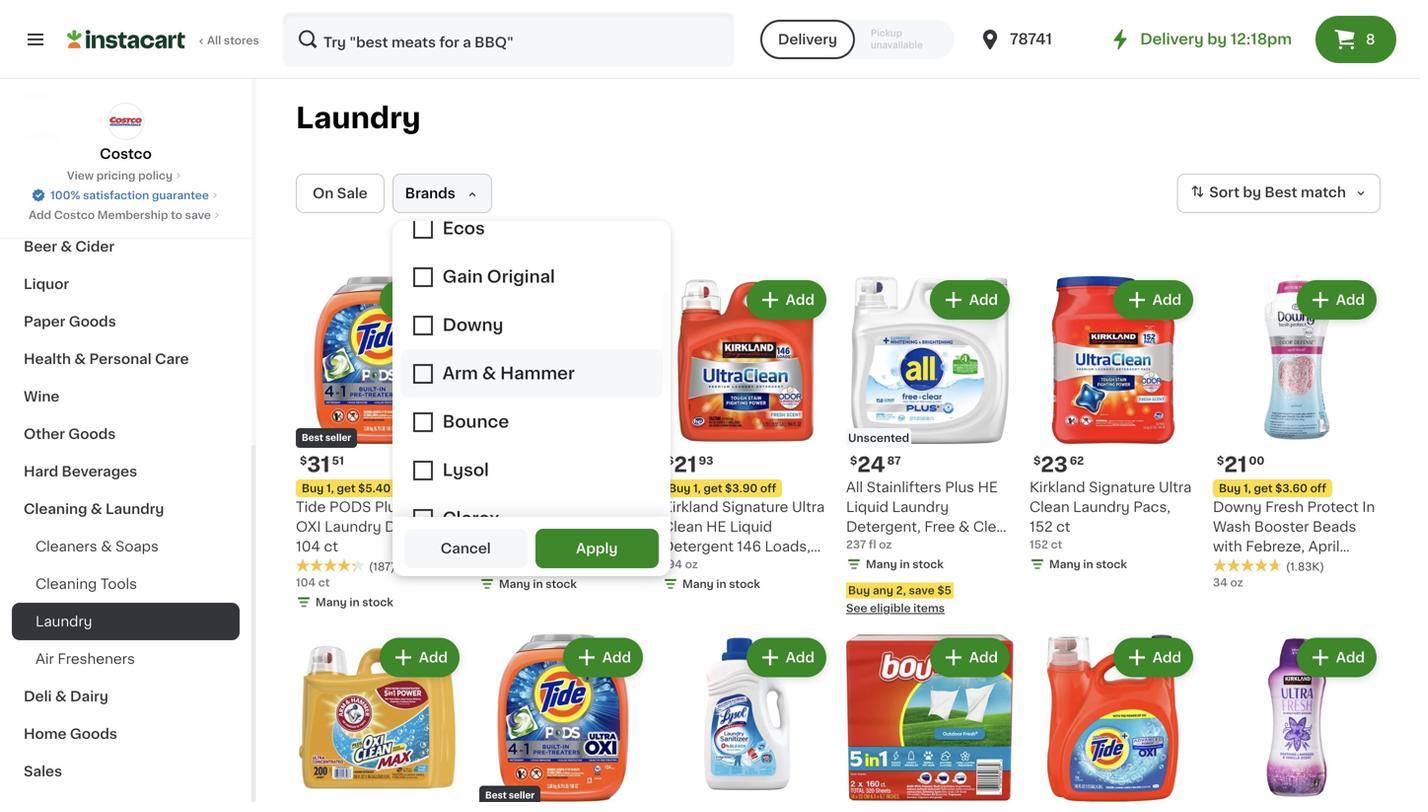 Task type: vqa. For each thing, say whether or not it's contained in the screenshot.
The Per
no



Task type: locate. For each thing, give the bounding box(es) containing it.
2 horizontal spatial liquid
[[847, 500, 889, 514]]

delivery
[[1141, 32, 1204, 46], [778, 33, 838, 46]]

delivery inside button
[[778, 33, 838, 46]]

kirkland inside kirkland signature ultra clean laundry pacs, 152 ct 152 ct
[[1030, 481, 1086, 494]]

1, down $ 31 51
[[327, 483, 334, 494]]

2 horizontal spatial clean
[[1030, 500, 1070, 514]]

5 $ from the left
[[1034, 455, 1041, 466]]

2 horizontal spatial detergent,
[[847, 520, 921, 534]]

fl
[[869, 539, 877, 550], [875, 540, 884, 554], [507, 579, 517, 593]]

clean inside kirkland signature ultra clean laundry pacs, 152 ct 152 ct
[[1030, 500, 1070, 514]]

laundry down pods
[[325, 520, 381, 534]]

& right deli
[[55, 690, 67, 704]]

$ for $ 21 00
[[1218, 455, 1225, 466]]

ultra up loads,
[[792, 500, 825, 514]]

ultra up pacs,
[[1159, 481, 1192, 494]]

laundry
[[296, 104, 421, 132], [893, 500, 949, 514], [1074, 500, 1131, 514], [106, 502, 164, 516], [325, 520, 381, 534], [526, 540, 582, 554], [36, 615, 92, 629]]

1 vertical spatial goods
[[68, 427, 116, 441]]

87
[[888, 455, 902, 466]]

0 horizontal spatial seller
[[326, 434, 351, 443]]

0 vertical spatial save
[[185, 210, 211, 221]]

goods for home goods
[[70, 727, 117, 741]]

0 vertical spatial 34
[[1304, 560, 1322, 573]]

0 horizontal spatial 1,
[[327, 483, 334, 494]]

health & personal care link
[[12, 340, 240, 378]]

Search field
[[284, 14, 733, 65]]

hard beverages
[[24, 465, 137, 479]]

many in stock down (187)
[[316, 597, 394, 608]]

clean down 23
[[1030, 500, 1070, 514]]

detergent, for stainlifters
[[847, 520, 921, 534]]

& for laundry
[[91, 502, 102, 516]]

laundry up soaps
[[106, 502, 164, 516]]

clean inside kirkland signature ultra clean he liquid detergent 146 loads, 194 oz
[[663, 520, 703, 534]]

many in stock down kirkland signature ultra clean laundry pacs, 152 ct 152 ct
[[1050, 559, 1128, 570]]

many down 237 fl oz
[[866, 559, 898, 570]]

signature up the clear
[[539, 500, 605, 514]]

many down "104 ct" on the bottom of the page
[[316, 597, 347, 608]]

kirkland signature ultra clean he liquid detergent 146 loads, 194 oz
[[663, 500, 825, 573]]

1 horizontal spatial liquid
[[730, 520, 773, 534]]

best seller
[[302, 434, 351, 443], [485, 791, 535, 800]]

1 vertical spatial all
[[847, 481, 864, 494]]

liquid left apply button
[[480, 540, 522, 554]]

1 104 from the top
[[296, 540, 321, 554]]

goods
[[69, 315, 116, 329], [68, 427, 116, 441], [70, 727, 117, 741]]

many for 23
[[1050, 559, 1081, 570]]

1 free from the left
[[523, 520, 554, 534]]

clean for he
[[663, 520, 703, 534]]

stock down kirkland signature ultra clean laundry pacs, 152 ct 152 ct
[[1097, 559, 1128, 570]]

51
[[332, 455, 344, 466]]

21 for $ 21 00
[[1225, 454, 1248, 475]]

1 horizontal spatial costco
[[100, 147, 152, 161]]

detergent, for pods
[[385, 520, 460, 534]]

(187)
[[369, 561, 395, 572]]

1 horizontal spatial signature
[[722, 500, 789, 514]]

best seller inside button
[[485, 791, 535, 800]]

product group containing 31
[[296, 276, 464, 614]]

off up protect
[[1311, 483, 1327, 494]]

$ inside $ 21 00
[[1218, 455, 1225, 466]]

2 vertical spatial liquid
[[480, 540, 522, 554]]

policy
[[138, 170, 173, 181]]

104 inside tide pods plus ultra oxi laundry detergent, 104 ct
[[296, 540, 321, 554]]

0 horizontal spatial fresh
[[1214, 560, 1252, 573]]

signature inside kirkland signature ultra clean laundry pacs, 152 ct 152 ct
[[1090, 481, 1156, 494]]

$ for $ 21 93
[[667, 455, 674, 466]]

oz down april
[[1325, 560, 1341, 573]]

in
[[900, 559, 910, 570], [1084, 559, 1094, 570], [533, 579, 543, 590], [717, 579, 727, 590], [350, 597, 360, 608]]

0 horizontal spatial he
[[612, 520, 632, 534]]

0 vertical spatial 104
[[296, 540, 321, 554]]

electronics link
[[12, 190, 240, 228]]

all
[[207, 35, 221, 46], [847, 481, 864, 494]]

1,
[[327, 483, 334, 494], [694, 483, 701, 494], [1244, 483, 1252, 494]]

goods for other goods
[[68, 427, 116, 441]]

kirkland for laundry
[[1030, 481, 1086, 494]]

1 horizontal spatial he
[[707, 520, 727, 534]]

all stores
[[207, 35, 259, 46]]

0 horizontal spatial 194 oz
[[480, 559, 515, 570]]

Best match Sort by field
[[1178, 174, 1381, 213]]

00
[[1250, 455, 1265, 466]]

1 vertical spatial 146
[[558, 560, 582, 573]]

2 237 from the top
[[847, 540, 871, 554]]

0 vertical spatial 152
[[1030, 520, 1053, 534]]

cleaning up the cleaners
[[24, 502, 87, 516]]

1, for 21
[[1244, 483, 1252, 494]]

buy
[[302, 483, 324, 494], [669, 483, 691, 494], [1220, 483, 1242, 494], [849, 585, 871, 596]]

he up clear,
[[978, 481, 999, 494]]

ultra inside "kirkland signature ultra clean free & clear he liquid laundry detergent, 146 loads, 194 fl oz"
[[609, 500, 642, 514]]

21 left 93
[[674, 454, 697, 475]]

1 horizontal spatial by
[[1244, 186, 1262, 200]]

by for delivery
[[1208, 32, 1228, 46]]

off right $5.40
[[394, 483, 410, 494]]

paper goods
[[24, 315, 116, 329]]

0 vertical spatial seller
[[326, 434, 351, 443]]

goods up beverages
[[68, 427, 116, 441]]

& for dairy
[[55, 690, 67, 704]]

146 left loads,
[[738, 540, 762, 554]]

laundry up sale
[[296, 104, 421, 132]]

floral
[[24, 165, 63, 179]]

items
[[914, 603, 945, 614]]

$ inside $ 31 51
[[300, 455, 307, 466]]

1 horizontal spatial best seller
[[485, 791, 535, 800]]

0 horizontal spatial all
[[207, 35, 221, 46]]

plus down $5.40
[[375, 500, 404, 514]]

in up 2,
[[900, 559, 910, 570]]

$3.60
[[1276, 483, 1308, 494]]

off inside product group
[[394, 483, 410, 494]]

buy 1, get $3.60 off
[[1220, 483, 1327, 494]]

pets
[[24, 90, 56, 104]]

oz up any
[[879, 539, 892, 550]]

get left $3.60
[[1255, 483, 1273, 494]]

seller inside product group
[[326, 434, 351, 443]]

194 oz down cancel
[[480, 559, 515, 570]]

1 horizontal spatial detergent,
[[480, 560, 554, 573]]

in for 24
[[900, 559, 910, 570]]

$ left 62
[[1034, 455, 1041, 466]]

many in stock for 24
[[866, 559, 944, 570]]

0 horizontal spatial liquid
[[480, 540, 522, 554]]

0 horizontal spatial free
[[523, 520, 554, 534]]

2 horizontal spatial off
[[1311, 483, 1327, 494]]

194 inside "kirkland signature ultra clean free & clear he liquid laundry detergent, 146 loads, 194 fl oz"
[[480, 579, 504, 593]]

0 vertical spatial cleaning
[[24, 502, 87, 516]]

2 horizontal spatial best
[[1265, 186, 1298, 200]]

he right the clear
[[612, 520, 632, 534]]

1 horizontal spatial 34
[[1304, 560, 1322, 573]]

many down kirkland signature ultra clean laundry pacs, 152 ct 152 ct
[[1050, 559, 1081, 570]]

sales link
[[12, 753, 240, 790]]

save right to
[[185, 210, 211, 221]]

costco logo image
[[107, 103, 145, 140]]

0 horizontal spatial signature
[[539, 500, 605, 514]]

plus inside all stainlifters plus he liquid laundry detergent, free & clear, 237 fl oz
[[946, 481, 975, 494]]

0 horizontal spatial off
[[394, 483, 410, 494]]

3 1, from the left
[[1244, 483, 1252, 494]]

goods inside "link"
[[70, 727, 117, 741]]

0 horizontal spatial detergent,
[[385, 520, 460, 534]]

by inside field
[[1244, 186, 1262, 200]]

ultra up cancel button
[[408, 500, 441, 514]]

get up pods
[[337, 483, 356, 494]]

home goods
[[24, 727, 117, 741]]

beer & cider
[[24, 240, 114, 254]]

he inside "kirkland signature ultra clean free & clear he liquid laundry detergent, 146 loads, 194 fl oz"
[[612, 520, 632, 534]]

all stores link
[[67, 12, 261, 67]]

2 horizontal spatial get
[[1255, 483, 1273, 494]]

2 vertical spatial best
[[485, 791, 507, 800]]

buy up tide
[[302, 483, 324, 494]]

152 down 23
[[1030, 539, 1049, 550]]

cleaners & soaps
[[36, 540, 159, 554]]

other
[[24, 427, 65, 441]]

2 21 from the left
[[1225, 454, 1248, 475]]

many in stock
[[866, 559, 944, 570], [1050, 559, 1128, 570], [499, 579, 577, 590], [683, 579, 761, 590], [316, 597, 394, 608]]

liquid
[[847, 500, 889, 514], [730, 520, 773, 534], [480, 540, 522, 554]]

best
[[1265, 186, 1298, 200], [302, 434, 323, 443], [485, 791, 507, 800]]

0 horizontal spatial plus
[[375, 500, 404, 514]]

ultra for kirkland signature ultra clean he liquid detergent 146 loads, 194 oz
[[792, 500, 825, 514]]

see
[[847, 603, 868, 614]]

oz down cancel button
[[520, 579, 536, 593]]

1 horizontal spatial get
[[704, 483, 723, 494]]

$ down "unscented"
[[851, 455, 858, 466]]

& left soaps
[[101, 540, 112, 554]]

1 horizontal spatial kirkland
[[663, 500, 719, 514]]

signature inside kirkland signature ultra clean he liquid detergent 146 loads, 194 oz
[[722, 500, 789, 514]]

2 horizontal spatial kirkland
[[1030, 481, 1086, 494]]

fresheners
[[58, 652, 135, 666]]

cleaning down the cleaners
[[36, 577, 97, 591]]

clean up detergent
[[663, 520, 703, 534]]

in for buy 1, get $3.90 off
[[717, 579, 727, 590]]

1 get from the left
[[337, 483, 356, 494]]

0 horizontal spatial kirkland
[[480, 500, 535, 514]]

fresh up the booster
[[1266, 500, 1305, 514]]

0 vertical spatial all
[[207, 35, 221, 46]]

1 horizontal spatial 146
[[738, 540, 762, 554]]

signature down $3.90
[[722, 500, 789, 514]]

1 vertical spatial costco
[[54, 210, 95, 221]]

kirkland up cancel button
[[480, 500, 535, 514]]

1 horizontal spatial save
[[909, 585, 935, 596]]

buy for buy 1, get $3.60 off
[[1220, 483, 1242, 494]]

kirkland down the buy 1, get $3.90 off
[[663, 500, 719, 514]]

1, inside product group
[[327, 483, 334, 494]]

1 vertical spatial cleaning
[[36, 577, 97, 591]]

3 $ from the left
[[667, 455, 674, 466]]

1 horizontal spatial 21
[[1225, 454, 1248, 475]]

other goods link
[[12, 415, 240, 453]]

he up detergent
[[707, 520, 727, 534]]

1 horizontal spatial free
[[925, 520, 956, 534]]

1 horizontal spatial plus
[[946, 481, 975, 494]]

delivery by 12:18pm
[[1141, 32, 1293, 46]]

0 horizontal spatial delivery
[[778, 33, 838, 46]]

service type group
[[761, 20, 955, 59]]

$ left 00
[[1218, 455, 1225, 466]]

& for personal
[[74, 352, 86, 366]]

$ up cancel button
[[484, 455, 491, 466]]

1 $ from the left
[[300, 455, 307, 466]]

signature for liquid
[[722, 500, 789, 514]]

costco up view pricing policy link
[[100, 147, 152, 161]]

1 horizontal spatial seller
[[509, 791, 535, 800]]

$ 23 62
[[1034, 454, 1085, 475]]

$ inside $ 21 93
[[667, 455, 674, 466]]

$ inside $ 24 87
[[851, 455, 858, 466]]

clean
[[1030, 500, 1070, 514], [480, 520, 520, 534], [663, 520, 703, 534]]

beer & cider link
[[12, 228, 240, 265]]

clean inside "kirkland signature ultra clean free & clear he liquid laundry detergent, 146 loads, 194 fl oz"
[[480, 520, 520, 534]]

get
[[337, 483, 356, 494], [704, 483, 723, 494], [1255, 483, 1273, 494]]

costco
[[100, 147, 152, 161], [54, 210, 95, 221]]

cancel
[[441, 542, 491, 556]]

1 194 oz from the left
[[480, 559, 515, 570]]

many down oz
[[683, 579, 714, 590]]

100% satisfaction guarantee
[[50, 190, 209, 201]]

0 horizontal spatial costco
[[54, 210, 95, 221]]

21 for $ 21 93
[[674, 454, 697, 475]]

146 inside kirkland signature ultra clean he liquid detergent 146 loads, 194 oz
[[738, 540, 762, 554]]

stores
[[224, 35, 259, 46]]

many
[[866, 559, 898, 570], [1050, 559, 1081, 570], [499, 579, 531, 590], [683, 579, 714, 590], [316, 597, 347, 608]]

1, up downy
[[1244, 483, 1252, 494]]

0 horizontal spatial best
[[302, 434, 323, 443]]

1 vertical spatial 104
[[296, 577, 316, 588]]

1 vertical spatial liquid
[[730, 520, 773, 534]]

2 off from the left
[[761, 483, 777, 494]]

1 off from the left
[[394, 483, 410, 494]]

6 $ from the left
[[1218, 455, 1225, 466]]

4 $ from the left
[[851, 455, 858, 466]]

kirkland down $ 23 62 at bottom right
[[1030, 481, 1086, 494]]

& inside all stainlifters plus he liquid laundry detergent, free & clear, 237 fl oz
[[959, 520, 970, 534]]

plus for pods
[[375, 500, 404, 514]]

to
[[171, 210, 183, 221]]

& left the clear
[[557, 520, 568, 534]]

costco down 100%
[[54, 210, 95, 221]]

detergent, up cancel
[[385, 520, 460, 534]]

1 vertical spatial plus
[[375, 500, 404, 514]]

2 get from the left
[[704, 483, 723, 494]]

best inside "best match sort by" field
[[1265, 186, 1298, 200]]

1 237 from the top
[[847, 539, 867, 550]]

0 vertical spatial fresh
[[1266, 500, 1305, 514]]

ultra up apply button
[[609, 500, 642, 514]]

0 vertical spatial by
[[1208, 32, 1228, 46]]

buy any 2, save $5 see eligible items
[[847, 585, 952, 614]]

all left stores
[[207, 35, 221, 46]]

34
[[1304, 560, 1322, 573], [1214, 577, 1228, 588]]

1 vertical spatial best
[[302, 434, 323, 443]]

goods up health & personal care
[[69, 315, 116, 329]]

off
[[394, 483, 410, 494], [761, 483, 777, 494], [1311, 483, 1327, 494]]

deli & dairy link
[[12, 678, 240, 715]]

& right health at the top of page
[[74, 352, 86, 366]]

194 oz down detergent
[[663, 559, 698, 570]]

194 oz
[[480, 559, 515, 570], [663, 559, 698, 570]]

1 horizontal spatial best
[[485, 791, 507, 800]]

buy down $ 21 93
[[669, 483, 691, 494]]

0 horizontal spatial 146
[[558, 560, 582, 573]]

0 vertical spatial liquid
[[847, 500, 889, 514]]

free
[[523, 520, 554, 534], [925, 520, 956, 534]]

pods
[[330, 500, 371, 514]]

get left $3.90
[[704, 483, 723, 494]]

2 horizontal spatial signature
[[1090, 481, 1156, 494]]

view pricing policy link
[[67, 168, 185, 184]]

personal
[[89, 352, 152, 366]]

in down detergent
[[717, 579, 727, 590]]

$ left "51"
[[300, 455, 307, 466]]

oz down detergent
[[685, 559, 698, 570]]

0 horizontal spatial best seller
[[302, 434, 351, 443]]

1 vertical spatial seller
[[509, 791, 535, 800]]

match
[[1302, 186, 1347, 200]]

by for sort
[[1244, 186, 1262, 200]]

by right sort
[[1244, 186, 1262, 200]]

free left clear,
[[925, 520, 956, 534]]

1 vertical spatial 152
[[1030, 539, 1049, 550]]

all inside all stainlifters plus he liquid laundry detergent, free & clear, 237 fl oz
[[847, 481, 864, 494]]

24
[[858, 454, 886, 475]]

baby link
[[12, 115, 240, 153]]

0 horizontal spatial 21
[[674, 454, 697, 475]]

12:18pm
[[1231, 32, 1293, 46]]

34 down april
[[1304, 560, 1322, 573]]

detergent, inside tide pods plus ultra oxi laundry detergent, 104 ct
[[385, 520, 460, 534]]

1, down $ 21 93
[[694, 483, 701, 494]]

oz
[[879, 539, 892, 550], [887, 540, 904, 554], [502, 559, 515, 570], [685, 559, 698, 570], [1325, 560, 1341, 573], [1231, 577, 1244, 588], [520, 579, 536, 593]]

& left clear,
[[959, 520, 970, 534]]

& for cider
[[61, 240, 72, 254]]

laundry left pacs,
[[1074, 500, 1131, 514]]

many in stock for buy 1, get $3.90 off
[[683, 579, 761, 590]]

1 vertical spatial by
[[1244, 186, 1262, 200]]

2 $ from the left
[[484, 455, 491, 466]]

buy up downy
[[1220, 483, 1242, 494]]

0 horizontal spatial get
[[337, 483, 356, 494]]

0 horizontal spatial clean
[[480, 520, 520, 534]]

stock up $5
[[913, 559, 944, 570]]

get for 21
[[1255, 483, 1273, 494]]

home
[[24, 727, 67, 741]]

1 vertical spatial 34
[[1214, 577, 1228, 588]]

152
[[1030, 520, 1053, 534], [1030, 539, 1049, 550]]

0 vertical spatial 146
[[738, 540, 762, 554]]

stock down (187)
[[362, 597, 394, 608]]

best seller button
[[480, 634, 647, 802]]

0 vertical spatial goods
[[69, 315, 116, 329]]

signature for pacs,
[[1090, 481, 1156, 494]]

194 oz for oz
[[663, 559, 698, 570]]

kirkland inside kirkland signature ultra clean he liquid detergent 146 loads, 194 oz
[[663, 500, 719, 514]]

0 vertical spatial plus
[[946, 481, 975, 494]]

best inside product group
[[302, 434, 323, 443]]

free inside all stainlifters plus he liquid laundry detergent, free & clear, 237 fl oz
[[925, 520, 956, 534]]

3 off from the left
[[1311, 483, 1327, 494]]

152 right clear,
[[1030, 520, 1053, 534]]

sale
[[337, 187, 368, 200]]

237 inside all stainlifters plus he liquid laundry detergent, free & clear, 237 fl oz
[[847, 540, 871, 554]]

& right beer
[[61, 240, 72, 254]]

delivery for delivery by 12:18pm
[[1141, 32, 1204, 46]]

★★★★★
[[296, 559, 365, 573], [296, 559, 365, 573], [1214, 559, 1283, 573], [1214, 559, 1283, 573]]

1 1, from the left
[[327, 483, 334, 494]]

in down kirkland signature ultra clean laundry pacs, 152 ct 152 ct
[[1084, 559, 1094, 570]]

1 horizontal spatial delivery
[[1141, 32, 1204, 46]]

fresh up 34 oz
[[1214, 560, 1252, 573]]

membership
[[97, 210, 168, 221]]

plus inside tide pods plus ultra oxi laundry detergent, 104 ct
[[375, 500, 404, 514]]

cleaning tools link
[[12, 565, 240, 603]]

get inside product group
[[337, 483, 356, 494]]

1 21 from the left
[[674, 454, 697, 475]]

3 get from the left
[[1255, 483, 1273, 494]]

detergent, up 237 fl oz
[[847, 520, 921, 534]]

kirkland inside "kirkland signature ultra clean free & clear he liquid laundry detergent, 146 loads, 194 fl oz"
[[480, 500, 535, 514]]

laundry down the clear
[[526, 540, 582, 554]]

21 left 00
[[1225, 454, 1248, 475]]

goods down dairy
[[70, 727, 117, 741]]

liquid inside kirkland signature ultra clean he liquid detergent 146 loads, 194 oz
[[730, 520, 773, 534]]

0 vertical spatial best
[[1265, 186, 1298, 200]]

on sale button
[[296, 174, 385, 213]]

8
[[1367, 33, 1376, 46]]

1 vertical spatial save
[[909, 585, 935, 596]]

$ left 93
[[667, 455, 674, 466]]

1 vertical spatial best seller
[[485, 791, 535, 800]]

all down 24
[[847, 481, 864, 494]]

buy up see
[[849, 585, 871, 596]]

34 down with
[[1214, 577, 1228, 588]]

1 horizontal spatial all
[[847, 481, 864, 494]]

ultra inside kirkland signature ultra clean laundry pacs, 152 ct 152 ct
[[1159, 481, 1192, 494]]

2 horizontal spatial 1,
[[1244, 483, 1252, 494]]

product group
[[296, 276, 464, 614], [663, 276, 831, 596], [847, 276, 1014, 616], [1030, 276, 1198, 576], [1214, 276, 1381, 591], [296, 634, 464, 802], [480, 634, 647, 802], [663, 634, 831, 802], [847, 634, 1014, 802], [1030, 634, 1198, 802], [1214, 634, 1381, 802]]

194
[[480, 559, 499, 570], [663, 559, 683, 570], [663, 560, 688, 573], [480, 579, 504, 593]]

delivery for delivery
[[778, 33, 838, 46]]

clear
[[572, 520, 609, 534]]

2 vertical spatial goods
[[70, 727, 117, 741]]

$ inside $ 23 62
[[1034, 455, 1041, 466]]

add costco membership to save link
[[29, 207, 223, 223]]

oz up 2,
[[887, 540, 904, 554]]

None search field
[[282, 12, 735, 67]]

$ 31 51
[[300, 454, 344, 475]]

off for 21
[[1311, 483, 1327, 494]]

he inside kirkland signature ultra clean he liquid detergent 146 loads, 194 oz
[[707, 520, 727, 534]]

many in stock down oz
[[683, 579, 761, 590]]

ultra inside kirkland signature ultra clean he liquid detergent 146 loads, 194 oz
[[792, 500, 825, 514]]

signature inside "kirkland signature ultra clean free & clear he liquid laundry detergent, 146 loads, 194 fl oz"
[[539, 500, 605, 514]]

detergent, inside all stainlifters plus he liquid laundry detergent, free & clear, 237 fl oz
[[847, 520, 921, 534]]

by left 12:18pm
[[1208, 32, 1228, 46]]

1 horizontal spatial off
[[761, 483, 777, 494]]

free left the clear
[[523, 520, 554, 534]]

scent,
[[1256, 560, 1300, 573]]

tide
[[296, 500, 326, 514]]

1 horizontal spatial clean
[[663, 520, 703, 534]]

2 horizontal spatial he
[[978, 481, 999, 494]]

21
[[674, 454, 697, 475], [1225, 454, 1248, 475]]

clean up cancel
[[480, 520, 520, 534]]

2 194 oz from the left
[[663, 559, 698, 570]]

cleaning & laundry link
[[12, 490, 240, 528]]

104
[[296, 540, 321, 554], [296, 577, 316, 588]]

add button
[[749, 282, 825, 318], [932, 282, 1008, 318], [1116, 282, 1192, 318], [1299, 282, 1376, 318], [382, 640, 458, 675], [565, 640, 641, 675], [749, 640, 825, 675], [932, 640, 1008, 675], [1116, 640, 1192, 675], [1299, 640, 1376, 675]]

2 free from the left
[[925, 520, 956, 534]]

1 horizontal spatial 1,
[[694, 483, 701, 494]]

0 horizontal spatial by
[[1208, 32, 1228, 46]]

1 horizontal spatial 194 oz
[[663, 559, 698, 570]]

stock down kirkland signature ultra clean he liquid detergent 146 loads, 194 oz
[[729, 579, 761, 590]]

1 152 from the top
[[1030, 520, 1053, 534]]

detergent, down cancel
[[480, 560, 554, 573]]

1 horizontal spatial fresh
[[1266, 500, 1305, 514]]



Task type: describe. For each thing, give the bounding box(es) containing it.
stock for 24
[[913, 559, 944, 570]]

100%
[[50, 190, 80, 201]]

ultra for kirkland signature ultra clean free & clear he liquid laundry detergent, 146 loads, 194 fl oz
[[609, 500, 642, 514]]

pacs,
[[1134, 500, 1171, 514]]

194 inside kirkland signature ultra clean he liquid detergent 146 loads, 194 oz
[[663, 560, 688, 573]]

sort by
[[1210, 186, 1262, 200]]

many for buy 1, get $3.90 off
[[683, 579, 714, 590]]

kirkland for he
[[663, 500, 719, 514]]

home goods link
[[12, 715, 240, 753]]

loads,
[[765, 540, 811, 554]]

fl inside all stainlifters plus he liquid laundry detergent, free & clear, 237 fl oz
[[875, 540, 884, 554]]

oz inside downy fresh protect in wash booster beads with febreze, april fresh scent, 34 oz
[[1325, 560, 1341, 573]]

with
[[1214, 540, 1243, 554]]

0 horizontal spatial save
[[185, 210, 211, 221]]

pricing
[[96, 170, 136, 181]]

kirkland for free
[[480, 500, 535, 514]]

1, for 31
[[327, 483, 334, 494]]

off for 31
[[394, 483, 410, 494]]

laundry up air
[[36, 615, 92, 629]]

$ for $ 31 51
[[300, 455, 307, 466]]

april
[[1309, 540, 1341, 554]]

best match
[[1265, 186, 1347, 200]]

0 vertical spatial best seller
[[302, 434, 351, 443]]

many in stock down apply at the left bottom of page
[[499, 579, 577, 590]]

seller inside button
[[509, 791, 535, 800]]

he inside all stainlifters plus he liquid laundry detergent, free & clear, 237 fl oz
[[978, 481, 999, 494]]

oz
[[691, 560, 710, 573]]

buy inside 'buy any 2, save $5 see eligible items'
[[849, 585, 871, 596]]

loads,
[[586, 560, 627, 573]]

downy fresh protect in wash booster beads with febreze, april fresh scent, 34 oz
[[1214, 500, 1376, 573]]

93
[[699, 455, 714, 466]]

31
[[307, 454, 330, 475]]

tools
[[101, 577, 137, 591]]

8 button
[[1316, 16, 1397, 63]]

194 oz for detergent,
[[480, 559, 515, 570]]

23
[[1041, 454, 1068, 475]]

0 horizontal spatial 34
[[1214, 577, 1228, 588]]

delivery button
[[761, 20, 856, 59]]

deli
[[24, 690, 52, 704]]

$ for $
[[484, 455, 491, 466]]

protect
[[1308, 500, 1360, 514]]

ultra for kirkland signature ultra clean laundry pacs, 152 ct 152 ct
[[1159, 481, 1192, 494]]

laundry inside tide pods plus ultra oxi laundry detergent, 104 ct
[[325, 520, 381, 534]]

clear,
[[974, 520, 1013, 534]]

& for soaps
[[101, 540, 112, 554]]

paper goods link
[[12, 303, 240, 340]]

view
[[67, 170, 94, 181]]

2 152 from the top
[[1030, 539, 1049, 550]]

stock for 23
[[1097, 559, 1128, 570]]

stock down apply at the left bottom of page
[[546, 579, 577, 590]]

paper
[[24, 315, 65, 329]]

detergent, inside "kirkland signature ultra clean free & clear he liquid laundry detergent, 146 loads, 194 fl oz"
[[480, 560, 554, 573]]

satisfaction
[[83, 190, 149, 201]]

any
[[873, 585, 894, 596]]

buy 1, get $5.40 off
[[302, 483, 410, 494]]

product group containing 23
[[1030, 276, 1198, 576]]

delivery by 12:18pm link
[[1109, 28, 1293, 51]]

plus for stainlifters
[[946, 481, 975, 494]]

kirkland signature ultra clean free & clear he liquid laundry detergent, 146 loads, 194 fl oz
[[480, 500, 642, 593]]

beer
[[24, 240, 57, 254]]

in down tide pods plus ultra oxi laundry detergent, 104 ct
[[350, 597, 360, 608]]

unscented
[[849, 433, 910, 444]]

free inside "kirkland signature ultra clean free & clear he liquid laundry detergent, 146 loads, 194 fl oz"
[[523, 520, 554, 534]]

& inside "kirkland signature ultra clean free & clear he liquid laundry detergent, 146 loads, 194 fl oz"
[[557, 520, 568, 534]]

brands
[[405, 187, 456, 200]]

health
[[24, 352, 71, 366]]

get for 31
[[337, 483, 356, 494]]

view pricing policy
[[67, 170, 173, 181]]

34 inside downy fresh protect in wash booster beads with febreze, april fresh scent, 34 oz
[[1304, 560, 1322, 573]]

wash
[[1214, 520, 1252, 534]]

cleaning for cleaning tools
[[36, 577, 97, 591]]

clean for free
[[480, 520, 520, 534]]

fl inside "kirkland signature ultra clean free & clear he liquid laundry detergent, 146 loads, 194 fl oz"
[[507, 579, 517, 593]]

goods for paper goods
[[69, 315, 116, 329]]

$ 21 00
[[1218, 454, 1265, 475]]

baby
[[24, 127, 61, 141]]

on
[[313, 187, 334, 200]]

ultra inside tide pods plus ultra oxi laundry detergent, 104 ct
[[408, 500, 441, 514]]

save inside 'buy any 2, save $5 see eligible items'
[[909, 585, 935, 596]]

laundry inside all stainlifters plus he liquid laundry detergent, free & clear, 237 fl oz
[[893, 500, 949, 514]]

liquor link
[[12, 265, 240, 303]]

2,
[[897, 585, 907, 596]]

oxi
[[296, 520, 321, 534]]

$ for $ 23 62
[[1034, 455, 1041, 466]]

air fresheners link
[[12, 640, 240, 678]]

in down apply button
[[533, 579, 543, 590]]

care
[[155, 352, 189, 366]]

cleaners & soaps link
[[12, 528, 240, 565]]

all for all stores
[[207, 35, 221, 46]]

oz inside all stainlifters plus he liquid laundry detergent, free & clear, 237 fl oz
[[887, 540, 904, 554]]

hard beverages link
[[12, 453, 240, 490]]

in for 23
[[1084, 559, 1094, 570]]

buy for buy 1, get $5.40 off
[[302, 483, 324, 494]]

$ 21 93
[[667, 454, 714, 475]]

cancel button
[[404, 529, 528, 568]]

buy for buy 1, get $3.90 off
[[669, 483, 691, 494]]

all for all stainlifters plus he liquid laundry detergent, free & clear, 237 fl oz
[[847, 481, 864, 494]]

laundry inside kirkland signature ultra clean laundry pacs, 152 ct 152 ct
[[1074, 500, 1131, 514]]

laundry inside "kirkland signature ultra clean free & clear he liquid laundry detergent, 146 loads, 194 fl oz"
[[526, 540, 582, 554]]

febreze,
[[1247, 540, 1306, 554]]

product group containing 24
[[847, 276, 1014, 616]]

clean for laundry
[[1030, 500, 1070, 514]]

stainlifters
[[867, 481, 942, 494]]

104 ct
[[296, 577, 330, 588]]

floral link
[[12, 153, 240, 190]]

many in stock for 23
[[1050, 559, 1128, 570]]

0 vertical spatial costco
[[100, 147, 152, 161]]

$ for $ 24 87
[[851, 455, 858, 466]]

detergent
[[663, 540, 734, 554]]

cleaning & laundry
[[24, 502, 164, 516]]

electronics
[[24, 202, 104, 216]]

oz down with
[[1231, 577, 1244, 588]]

all stainlifters plus he liquid laundry detergent, free & clear, 237 fl oz
[[847, 481, 1013, 554]]

soaps
[[115, 540, 159, 554]]

downy
[[1214, 500, 1263, 514]]

oz left apply button
[[502, 559, 515, 570]]

2 104 from the top
[[296, 577, 316, 588]]

beads
[[1313, 520, 1357, 534]]

buy 1, get $3.90 off
[[669, 483, 777, 494]]

ct inside tide pods plus ultra oxi laundry detergent, 104 ct
[[324, 540, 338, 554]]

$5
[[938, 585, 952, 596]]

many down cancel button
[[499, 579, 531, 590]]

instacart logo image
[[67, 28, 186, 51]]

health & personal care
[[24, 352, 189, 366]]

$5.40
[[358, 483, 391, 494]]

146 inside "kirkland signature ultra clean free & clear he liquid laundry detergent, 146 loads, 194 fl oz"
[[558, 560, 582, 573]]

1 vertical spatial fresh
[[1214, 560, 1252, 573]]

liquor
[[24, 277, 69, 291]]

cleaning for cleaning & laundry
[[24, 502, 87, 516]]

air
[[36, 652, 54, 666]]

100% satisfaction guarantee button
[[31, 184, 221, 203]]

signature for &
[[539, 500, 605, 514]]

stock for buy 1, get $3.90 off
[[729, 579, 761, 590]]

78741
[[1011, 32, 1053, 46]]

best inside best seller button
[[485, 791, 507, 800]]

guarantee
[[152, 190, 209, 201]]

oz inside "kirkland signature ultra clean free & clear he liquid laundry detergent, 146 loads, 194 fl oz"
[[520, 579, 536, 593]]

hard
[[24, 465, 58, 479]]

many for 24
[[866, 559, 898, 570]]

liquid inside all stainlifters plus he liquid laundry detergent, free & clear, 237 fl oz
[[847, 500, 889, 514]]

liquid inside "kirkland signature ultra clean free & clear he liquid laundry detergent, 146 loads, 194 fl oz"
[[480, 540, 522, 554]]

booster
[[1255, 520, 1310, 534]]

wine link
[[12, 378, 240, 415]]

2 1, from the left
[[694, 483, 701, 494]]

dairy
[[70, 690, 108, 704]]



